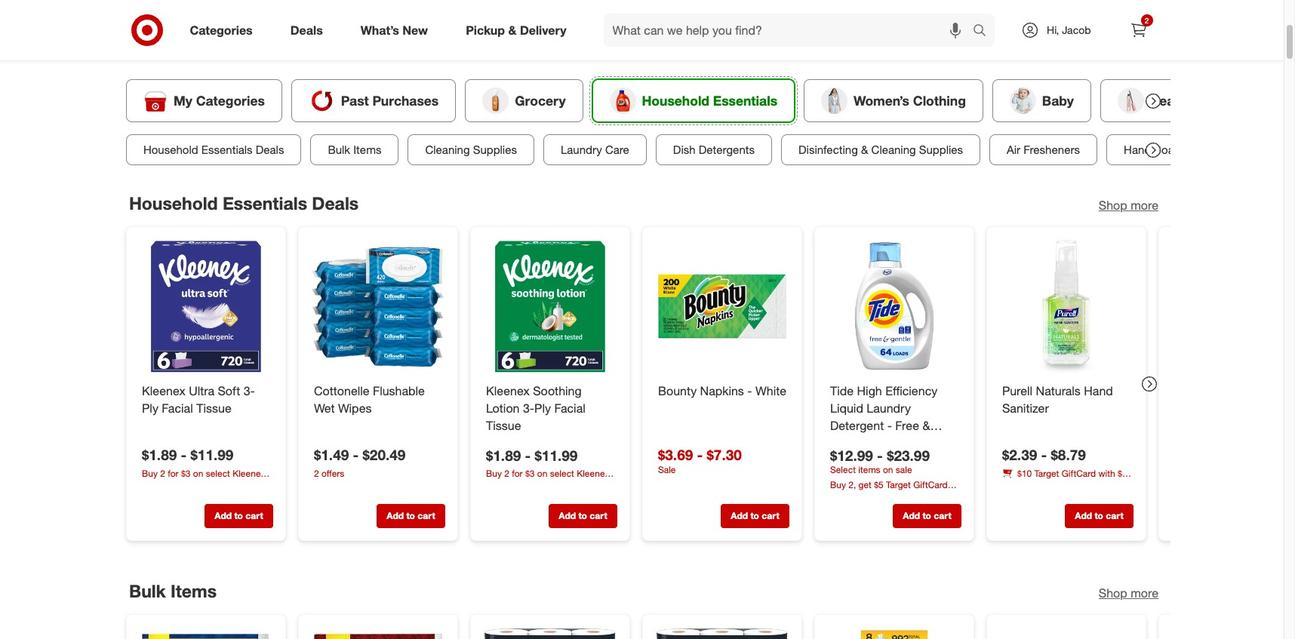 Task type: describe. For each thing, give the bounding box(es) containing it.
add to cart for cottonelle flushable wet wipes
[[386, 510, 435, 522]]

you may also like
[[636, 29, 728, 45]]

add for cottonelle flushable wet wipes
[[386, 510, 404, 522]]

- inside tide high efficiency liquid laundry detergent - free & gentle
[[887, 418, 892, 433]]

cart for cottonelle flushable wet wipes
[[417, 510, 435, 522]]

may
[[659, 29, 681, 45]]

hand inside button
[[1124, 143, 1151, 157]]

air fresheners button
[[989, 134, 1097, 165]]

top
[[556, 29, 576, 45]]

to for kleenex soothing lotion 3-ply facial tissue
[[578, 510, 587, 522]]

1 vertical spatial essentials
[[201, 143, 252, 157]]

2 vertical spatial essentials
[[222, 192, 307, 214]]

& inside tide high efficiency liquid laundry detergent - free & gentle
[[922, 418, 930, 433]]

fresheners
[[1023, 143, 1080, 157]]

$3 for kleenex ultra soft 3- ply facial tissue
[[181, 468, 190, 479]]

pickup
[[466, 22, 505, 37]]

naturals
[[1036, 383, 1081, 398]]

cottonelle
[[314, 383, 369, 398]]

$1.49 - $20.49 2 offers
[[314, 446, 405, 479]]

hi, jacob
[[1047, 23, 1091, 36]]

like
[[710, 29, 728, 45]]

my categories button
[[126, 79, 282, 122]]

- inside $3.69 - $7.30 sale
[[697, 446, 703, 463]]

sale
[[658, 464, 676, 475]]

$12.99
[[830, 446, 873, 464]]

& inside button
[[861, 143, 868, 157]]

sale
[[896, 464, 912, 476]]

0 vertical spatial essentials
[[713, 93, 777, 108]]

2 vertical spatial household
[[129, 192, 217, 214]]

- inside $12.99 - $23.99 select items on sale
[[877, 446, 883, 464]]

$3 for kleenex soothing lotion 3-ply facial tissue
[[525, 468, 534, 479]]

cart for kleenex ultra soft 3- ply facial tissue
[[245, 510, 263, 522]]

you
[[636, 29, 655, 45]]

hand soap & sanitizers button
[[1106, 134, 1261, 165]]

add to cart button for tide high efficiency liquid laundry detergent - free & gentle
[[893, 504, 961, 528]]

bounty napkins - white link
[[658, 382, 786, 400]]

add for tide high efficiency liquid laundry detergent - free & gentle
[[903, 510, 920, 522]]

women's clothing
[[854, 93, 966, 108]]

dish
[[673, 143, 695, 157]]

kleenex ultra soft 3- ply facial tissue
[[142, 383, 255, 416]]

detergent
[[830, 418, 884, 433]]

household inside "household essentials deals" button
[[143, 143, 198, 157]]

for for kleenex ultra soft 3- ply facial tissue
[[167, 468, 178, 479]]

baby button
[[992, 79, 1091, 122]]

soothing
[[533, 383, 581, 398]]

facial for kleenex soothing lotion 3-ply facial tissue
[[486, 481, 507, 492]]

free
[[895, 418, 919, 433]]

hi,
[[1047, 23, 1059, 36]]

- left white
[[747, 383, 752, 398]]

buy for kleenex soothing lotion 3-ply facial tissue
[[486, 468, 502, 479]]

categories inside button
[[196, 93, 264, 108]]

tissue for soft
[[196, 400, 231, 416]]

add for purell naturals hand sanitizer
[[1075, 510, 1092, 522]]

add to cart for kleenex soothing lotion 3-ply facial tissue
[[558, 510, 607, 522]]

household essentials deals button
[[126, 134, 301, 165]]

add to cart button for cottonelle flushable wet wipes
[[376, 504, 445, 528]]

white
[[755, 383, 786, 398]]

2 link
[[1122, 14, 1155, 47]]

$1.89 - $11.99 buy 2 for $3 on select kleenex facial tissue on select items for kleenex soothing lotion 3-ply facial tissue
[[486, 446, 609, 492]]

facial for kleenex ultra soft 3- ply facial tissue
[[142, 480, 163, 492]]

purell
[[1002, 383, 1032, 398]]

you may also like link
[[626, 23, 737, 54]]

delivery
[[520, 22, 567, 37]]

what's new
[[361, 22, 428, 37]]

$3.69
[[658, 446, 693, 463]]

past purchases
[[341, 93, 438, 108]]

sanitizers
[[1194, 143, 1244, 157]]

$1.49
[[314, 446, 349, 463]]

bulk inside bulk items button
[[328, 143, 350, 157]]

add to cart button for kleenex soothing lotion 3-ply facial tissue
[[548, 504, 617, 528]]

$23.99
[[887, 446, 930, 464]]

cleaning supplies button
[[408, 134, 534, 165]]

disinfecting & cleaning supplies
[[798, 143, 963, 157]]

household essentials button
[[592, 79, 795, 122]]

buy for kleenex ultra soft 3- ply facial tissue
[[142, 468, 157, 479]]

cart for tide high efficiency liquid laundry detergent - free & gentle
[[934, 510, 951, 522]]

- down kleenex soothing lotion 3-ply facial tissue
[[525, 446, 531, 464]]

select
[[830, 464, 856, 476]]

household essentials
[[642, 93, 777, 108]]

air fresheners
[[1007, 143, 1080, 157]]

- inside '$1.49 - $20.49 2 offers'
[[353, 446, 358, 463]]

cottonelle flushable wet wipes
[[314, 383, 425, 416]]

supplies inside button
[[919, 143, 963, 157]]

clothing
[[913, 93, 966, 108]]

& right pickup
[[508, 22, 517, 37]]

$8.79
[[1051, 446, 1086, 463]]

shop more for household essentials deals
[[1099, 198, 1158, 213]]

sellers
[[580, 29, 617, 45]]

3- for lotion
[[523, 400, 534, 416]]

cart for purell naturals hand sanitizer
[[1106, 510, 1123, 522]]

detergents
[[698, 143, 755, 157]]

dish detergents
[[673, 143, 755, 157]]

women's
[[854, 93, 909, 108]]

to for kleenex ultra soft 3- ply facial tissue
[[234, 510, 243, 522]]

add to cart button for purell naturals hand sanitizer
[[1065, 504, 1134, 528]]

lotion
[[486, 400, 519, 416]]

categories link
[[177, 14, 272, 47]]

pickup & delivery link
[[453, 14, 585, 47]]

soft
[[217, 383, 240, 398]]

kleenex soothing lotion 3-ply facial tissue link
[[486, 382, 614, 434]]

cleaning inside button
[[425, 143, 470, 157]]

cleaning inside button
[[871, 143, 916, 157]]

$11.99 for kleenex ultra soft 3- ply facial tissue
[[190, 446, 233, 463]]

jacob
[[1062, 23, 1091, 36]]

$20.49
[[362, 446, 405, 463]]

more for bulk items
[[1131, 586, 1158, 601]]

$2.39
[[1002, 446, 1037, 463]]

disinfecting
[[798, 143, 858, 157]]

purchases
[[372, 93, 438, 108]]

$2.39 - $8.79
[[1002, 446, 1086, 463]]

What can we help you find? suggestions appear below search field
[[604, 14, 977, 47]]

top sellers link
[[547, 23, 626, 54]]



Task type: vqa. For each thing, say whether or not it's contained in the screenshot.
left Buy 2 for $3 on select Kleenex facial tissue on select items button
yes



Task type: locate. For each thing, give the bounding box(es) containing it.
$11.99 down kleenex soothing lotion 3-ply facial tissue link
[[535, 446, 577, 464]]

3- for soft
[[243, 383, 255, 398]]

puffs plus lotion facial tissue image
[[827, 627, 961, 639], [827, 627, 961, 639]]

0 horizontal spatial items
[[170, 581, 216, 602]]

1 add to cart from the left
[[214, 510, 263, 522]]

add to cart for purell naturals hand sanitizer
[[1075, 510, 1123, 522]]

6 add to cart button from the left
[[1065, 504, 1134, 528]]

facial
[[142, 480, 163, 492], [486, 481, 507, 492]]

3 to from the left
[[578, 510, 587, 522]]

supplies
[[473, 143, 517, 157], [919, 143, 963, 157]]

1 add from the left
[[214, 510, 231, 522]]

supplies inside button
[[473, 143, 517, 157]]

2 horizontal spatial items
[[858, 464, 880, 476]]

shop more
[[1099, 198, 1158, 213], [1099, 586, 1158, 601]]

high
[[857, 383, 882, 398]]

offers
[[321, 468, 344, 479]]

0 horizontal spatial $1.89
[[142, 446, 176, 463]]

1 vertical spatial items
[[170, 581, 216, 602]]

3 cart from the left
[[589, 510, 607, 522]]

ply for soothing
[[534, 400, 551, 416]]

0 horizontal spatial tissue
[[196, 400, 231, 416]]

essentials up 'detergents'
[[713, 93, 777, 108]]

1 vertical spatial shop more button
[[1099, 585, 1158, 602]]

2 to from the left
[[406, 510, 415, 522]]

household down "household essentials deals" button on the left
[[129, 192, 217, 214]]

laundry inside button
[[560, 143, 602, 157]]

5 add to cart button from the left
[[893, 504, 961, 528]]

2 shop more button from the top
[[1099, 585, 1158, 602]]

cleaning
[[425, 143, 470, 157], [871, 143, 916, 157]]

& right the free
[[922, 418, 930, 433]]

my categories
[[173, 93, 264, 108]]

select
[[205, 468, 230, 479], [550, 468, 574, 479], [205, 480, 229, 492], [549, 481, 573, 492]]

$1.89 - $11.99 buy 2 for $3 on select kleenex facial tissue on select items down kleenex soothing lotion 3-ply facial tissue link
[[486, 446, 609, 492]]

$1.89 for kleenex ultra soft 3- ply facial tissue
[[142, 446, 176, 463]]

flushable
[[373, 383, 425, 398]]

$3 down kleenex soothing lotion 3-ply facial tissue
[[525, 468, 534, 479]]

beauty
[[1150, 93, 1194, 108]]

2 inside '$1.49 - $20.49 2 offers'
[[314, 468, 319, 479]]

bounty
[[658, 383, 697, 398]]

tissue down lotion
[[486, 418, 521, 433]]

items inside button
[[353, 143, 381, 157]]

household essentials deals
[[143, 143, 284, 157], [129, 192, 358, 214]]

deals link
[[278, 14, 342, 47]]

deals down bulk items button
[[312, 192, 358, 214]]

0 vertical spatial shop
[[1099, 198, 1127, 213]]

facial down soothing
[[554, 400, 585, 416]]

& right the 'disinfecting'
[[861, 143, 868, 157]]

cottonelle ultra comfort toilet paper image
[[655, 627, 789, 639], [655, 627, 789, 639]]

0 vertical spatial hand
[[1124, 143, 1151, 157]]

laundry care
[[560, 143, 629, 157]]

1 horizontal spatial supplies
[[919, 143, 963, 157]]

1 horizontal spatial buy
[[486, 468, 502, 479]]

shop more button for bulk items
[[1099, 585, 1158, 602]]

purell naturals hand sanitizer image
[[999, 239, 1134, 373], [999, 239, 1134, 373]]

categories up my categories
[[190, 22, 253, 37]]

& inside button
[[1184, 143, 1191, 157]]

0 horizontal spatial buy 2 for $3 on select kleenex facial tissue on select items button
[[142, 467, 273, 492]]

& right soap
[[1184, 143, 1191, 157]]

4 cart from the left
[[762, 510, 779, 522]]

past
[[341, 93, 368, 108]]

1 horizontal spatial $1.89
[[486, 446, 521, 464]]

dish detergents button
[[656, 134, 772, 165]]

$1.89 for kleenex soothing lotion 3-ply facial tissue
[[486, 446, 521, 464]]

wipes
[[338, 400, 371, 416]]

$3 down kleenex ultra soft 3- ply facial tissue
[[181, 468, 190, 479]]

categories right my
[[196, 93, 264, 108]]

4 add to cart from the left
[[731, 510, 779, 522]]

1 cart from the left
[[245, 510, 263, 522]]

past purchases button
[[291, 79, 456, 122]]

5 add to cart from the left
[[903, 510, 951, 522]]

1 horizontal spatial for
[[512, 468, 522, 479]]

what's
[[361, 22, 399, 37]]

&
[[508, 22, 517, 37], [861, 143, 868, 157], [1184, 143, 1191, 157], [922, 418, 930, 433]]

ply inside kleenex soothing lotion 3-ply facial tissue
[[534, 400, 551, 416]]

2 add from the left
[[386, 510, 404, 522]]

1 buy 2 for $3 on select kleenex facial tissue on select items button from the left
[[142, 467, 273, 492]]

1 shop more button from the top
[[1099, 197, 1158, 214]]

items inside $12.99 - $23.99 select items on sale
[[858, 464, 880, 476]]

1 buy from the left
[[142, 468, 157, 479]]

add to cart button for kleenex ultra soft 3- ply facial tissue
[[204, 504, 273, 528]]

liquid
[[830, 400, 863, 416]]

to
[[234, 510, 243, 522], [406, 510, 415, 522], [578, 510, 587, 522], [750, 510, 759, 522], [922, 510, 931, 522], [1095, 510, 1103, 522]]

0 vertical spatial household essentials deals
[[143, 143, 284, 157]]

add
[[214, 510, 231, 522], [386, 510, 404, 522], [558, 510, 576, 522], [731, 510, 748, 522], [903, 510, 920, 522], [1075, 510, 1092, 522]]

$12.99 - $23.99 select items on sale
[[830, 446, 930, 476]]

1 horizontal spatial bulk items
[[328, 143, 381, 157]]

0 vertical spatial categories
[[190, 22, 253, 37]]

shop more button
[[1099, 197, 1158, 214], [1099, 585, 1158, 602]]

4 add to cart button from the left
[[721, 504, 789, 528]]

charmin ultra strong toilet paper image
[[311, 627, 445, 639], [311, 627, 445, 639]]

3 add from the left
[[558, 510, 576, 522]]

2 for from the left
[[512, 468, 522, 479]]

1 vertical spatial bulk items
[[129, 581, 216, 602]]

ply for ultra
[[142, 400, 158, 416]]

1 horizontal spatial $1.89 - $11.99 buy 2 for $3 on select kleenex facial tissue on select items
[[486, 446, 609, 492]]

tide high efficiency liquid laundry detergent - free & gentle link
[[830, 382, 958, 450]]

1 vertical spatial 3-
[[523, 400, 534, 416]]

0 horizontal spatial cleaning
[[425, 143, 470, 157]]

ply
[[142, 400, 158, 416], [534, 400, 551, 416]]

0 horizontal spatial 3-
[[243, 383, 255, 398]]

deals left what's
[[290, 22, 323, 37]]

bulk items button
[[310, 134, 399, 165]]

tissue down ultra
[[196, 400, 231, 416]]

household inside the 'household essentials' button
[[642, 93, 709, 108]]

add to cart for bounty napkins - white
[[731, 510, 779, 522]]

0 horizontal spatial tissue
[[165, 480, 189, 492]]

kleenex ultra soft 3-ply facial tissue image
[[139, 239, 273, 373], [139, 239, 273, 373]]

cottonelle ultra clean strong toilet paper image
[[483, 627, 617, 639], [483, 627, 617, 639]]

0 horizontal spatial supplies
[[473, 143, 517, 157]]

wet
[[314, 400, 335, 416]]

add to cart button for bounty napkins - white
[[721, 504, 789, 528]]

kleenex ultra soft 3- ply facial tissue link
[[142, 382, 270, 417]]

more for household essentials deals
[[1131, 198, 1158, 213]]

3 add to cart button from the left
[[548, 504, 617, 528]]

kleenex soothing lotion 3-ply facial tissue
[[486, 383, 585, 433]]

2 vertical spatial deals
[[312, 192, 358, 214]]

$1.89
[[142, 446, 176, 463], [486, 446, 521, 464]]

0 vertical spatial bulk
[[328, 143, 350, 157]]

kleenex inside kleenex ultra soft 3- ply facial tissue
[[142, 383, 185, 398]]

6 add from the left
[[1075, 510, 1092, 522]]

cart for kleenex soothing lotion 3-ply facial tissue
[[589, 510, 607, 522]]

1 to from the left
[[234, 510, 243, 522]]

deals inside button
[[255, 143, 284, 157]]

shop more button for household essentials deals
[[1099, 197, 1158, 214]]

laundry left the "care"
[[560, 143, 602, 157]]

2 $3 from the left
[[525, 468, 534, 479]]

essentials
[[713, 93, 777, 108], [201, 143, 252, 157], [222, 192, 307, 214]]

0 vertical spatial items
[[353, 143, 381, 157]]

5 add from the left
[[903, 510, 920, 522]]

deals down my categories
[[255, 143, 284, 157]]

add for kleenex ultra soft 3- ply facial tissue
[[214, 510, 231, 522]]

1 vertical spatial more
[[1131, 586, 1158, 601]]

2 add to cart from the left
[[386, 510, 435, 522]]

1 horizontal spatial laundry
[[867, 400, 911, 416]]

facial for soothing
[[554, 400, 585, 416]]

- down kleenex ultra soft 3- ply facial tissue
[[180, 446, 186, 463]]

essentials down "household essentials deals" button on the left
[[222, 192, 307, 214]]

1 vertical spatial deals
[[255, 143, 284, 157]]

2 shop from the top
[[1099, 586, 1127, 601]]

1 horizontal spatial bulk
[[328, 143, 350, 157]]

household down my
[[143, 143, 198, 157]]

0 vertical spatial deals
[[290, 22, 323, 37]]

1 $3 from the left
[[181, 468, 190, 479]]

shop for bulk items
[[1099, 586, 1127, 601]]

cottonelle flushable wet wipes image
[[311, 239, 445, 373], [311, 239, 445, 373]]

1 vertical spatial shop more
[[1099, 586, 1158, 601]]

items
[[353, 143, 381, 157], [170, 581, 216, 602]]

$1.89 - $11.99 buy 2 for $3 on select kleenex facial tissue on select items down kleenex ultra soft 3- ply facial tissue link
[[142, 446, 265, 492]]

items for kleenex ultra soft 3- ply facial tissue
[[231, 480, 254, 492]]

0 horizontal spatial $3
[[181, 468, 190, 479]]

$1.89 - $11.99 buy 2 for $3 on select kleenex facial tissue on select items for kleenex ultra soft 3- ply facial tissue
[[142, 446, 265, 492]]

facial down ultra
[[161, 400, 193, 416]]

1 vertical spatial laundry
[[867, 400, 911, 416]]

add to cart
[[214, 510, 263, 522], [386, 510, 435, 522], [558, 510, 607, 522], [731, 510, 779, 522], [903, 510, 951, 522], [1075, 510, 1123, 522]]

household
[[642, 93, 709, 108], [143, 143, 198, 157], [129, 192, 217, 214]]

to for cottonelle flushable wet wipes
[[406, 510, 415, 522]]

1 ply from the left
[[142, 400, 158, 416]]

sanitizer
[[1002, 400, 1049, 416]]

1 for from the left
[[167, 468, 178, 479]]

$7.30
[[707, 446, 742, 463]]

shop for household essentials deals
[[1099, 198, 1127, 213]]

3- right lotion
[[523, 400, 534, 416]]

tide high efficiency liquid laundry detergent - free & gentle image
[[827, 239, 961, 373], [827, 239, 961, 373]]

1 shop more from the top
[[1099, 198, 1158, 213]]

1 vertical spatial shop
[[1099, 586, 1127, 601]]

new
[[403, 22, 428, 37]]

essentials down my categories
[[201, 143, 252, 157]]

1 shop from the top
[[1099, 198, 1127, 213]]

hand right naturals
[[1084, 383, 1113, 398]]

top sellers
[[556, 29, 617, 45]]

3 add to cart from the left
[[558, 510, 607, 522]]

bounty napkins - white image
[[655, 239, 789, 373], [655, 239, 789, 373]]

- right $1.49
[[353, 446, 358, 463]]

facial
[[161, 400, 193, 416], [554, 400, 585, 416]]

2 cart from the left
[[417, 510, 435, 522]]

items for kleenex soothing lotion 3-ply facial tissue
[[576, 481, 598, 492]]

0 vertical spatial bulk items
[[328, 143, 381, 157]]

hand inside 'purell naturals hand sanitizer'
[[1084, 383, 1113, 398]]

bulk items inside bulk items button
[[328, 143, 381, 157]]

2 shop more from the top
[[1099, 586, 1158, 601]]

2 buy 2 for $3 on select kleenex facial tissue on select items button from the left
[[486, 467, 617, 492]]

3- inside kleenex soothing lotion 3-ply facial tissue
[[523, 400, 534, 416]]

- left the free
[[887, 418, 892, 433]]

to for bounty napkins - white
[[750, 510, 759, 522]]

supplies down clothing
[[919, 143, 963, 157]]

0 vertical spatial tissue
[[196, 400, 231, 416]]

cottonelle flushable wet wipes link
[[314, 382, 442, 417]]

0 horizontal spatial ply
[[142, 400, 158, 416]]

0 vertical spatial household
[[642, 93, 709, 108]]

add to cart for kleenex ultra soft 3- ply facial tissue
[[214, 510, 263, 522]]

tissue for lotion
[[486, 418, 521, 433]]

0 horizontal spatial items
[[231, 480, 254, 492]]

shop more for bulk items
[[1099, 586, 1158, 601]]

-
[[747, 383, 752, 398], [887, 418, 892, 433], [180, 446, 186, 463], [353, 446, 358, 463], [697, 446, 703, 463], [1041, 446, 1047, 463], [525, 446, 531, 464], [877, 446, 883, 464]]

1 supplies from the left
[[473, 143, 517, 157]]

1 vertical spatial tissue
[[486, 418, 521, 433]]

air
[[1007, 143, 1020, 157]]

add for kleenex soothing lotion 3-ply facial tissue
[[558, 510, 576, 522]]

laundry inside tide high efficiency liquid laundry detergent - free & gentle
[[867, 400, 911, 416]]

ply inside kleenex ultra soft 3- ply facial tissue
[[142, 400, 158, 416]]

0 horizontal spatial $1.89 - $11.99 buy 2 for $3 on select kleenex facial tissue on select items
[[142, 446, 265, 492]]

bounty napkins - white
[[658, 383, 786, 398]]

what's new link
[[348, 14, 447, 47]]

$1.89 down lotion
[[486, 446, 521, 464]]

1 horizontal spatial buy 2 for $3 on select kleenex facial tissue on select items button
[[486, 467, 617, 492]]

1 horizontal spatial hand
[[1124, 143, 1151, 157]]

tide
[[830, 383, 854, 398]]

more
[[1131, 198, 1158, 213], [1131, 586, 1158, 601]]

0 vertical spatial shop more button
[[1099, 197, 1158, 214]]

3- right soft
[[243, 383, 255, 398]]

1 horizontal spatial $3
[[525, 468, 534, 479]]

$11.99 down kleenex ultra soft 3- ply facial tissue link
[[190, 446, 233, 463]]

6 cart from the left
[[1106, 510, 1123, 522]]

$11.99
[[190, 446, 233, 463], [535, 446, 577, 464]]

0 horizontal spatial hand
[[1084, 383, 1113, 398]]

1 vertical spatial household essentials deals
[[129, 192, 358, 214]]

laundry up the free
[[867, 400, 911, 416]]

1 cleaning from the left
[[425, 143, 470, 157]]

supplies down grocery button
[[473, 143, 517, 157]]

6 add to cart from the left
[[1075, 510, 1123, 522]]

household essentials deals down my categories
[[143, 143, 284, 157]]

1 horizontal spatial facial
[[486, 481, 507, 492]]

2 buy from the left
[[486, 468, 502, 479]]

0 horizontal spatial laundry
[[560, 143, 602, 157]]

0 horizontal spatial buy
[[142, 468, 157, 479]]

5 to from the left
[[922, 510, 931, 522]]

1 vertical spatial bulk
[[129, 581, 165, 602]]

1 vertical spatial hand
[[1084, 383, 1113, 398]]

0 vertical spatial laundry
[[560, 143, 602, 157]]

1 horizontal spatial cleaning
[[871, 143, 916, 157]]

cleaning down women's clothing button
[[871, 143, 916, 157]]

0 vertical spatial shop more
[[1099, 198, 1158, 213]]

1 vertical spatial household
[[143, 143, 198, 157]]

2 facial from the left
[[554, 400, 585, 416]]

buy 2 for $3 on select kleenex facial tissue on select items button for kleenex soothing lotion 3-ply facial tissue
[[486, 467, 617, 492]]

1 horizontal spatial facial
[[554, 400, 585, 416]]

household essentials deals down "household essentials deals" button on the left
[[129, 192, 358, 214]]

2 more from the top
[[1131, 586, 1158, 601]]

0 horizontal spatial for
[[167, 468, 178, 479]]

tissue for kleenex soothing lotion 3-ply facial tissue
[[510, 481, 534, 492]]

$3
[[181, 468, 190, 479], [525, 468, 534, 479]]

1 horizontal spatial tissue
[[486, 418, 521, 433]]

0 horizontal spatial $11.99
[[190, 446, 233, 463]]

4 add from the left
[[731, 510, 748, 522]]

buy
[[142, 468, 157, 479], [486, 468, 502, 479]]

search button
[[966, 14, 1003, 50]]

0 horizontal spatial facial
[[161, 400, 193, 416]]

cart for bounty napkins - white
[[762, 510, 779, 522]]

4 to from the left
[[750, 510, 759, 522]]

household essentials deals inside button
[[143, 143, 284, 157]]

on inside $12.99 - $23.99 select items on sale
[[883, 464, 893, 476]]

to for purell naturals hand sanitizer
[[1095, 510, 1103, 522]]

napkins
[[700, 383, 744, 398]]

tissue inside kleenex soothing lotion 3-ply facial tissue
[[486, 418, 521, 433]]

also
[[685, 29, 707, 45]]

efficiency
[[885, 383, 937, 398]]

0 horizontal spatial facial
[[142, 480, 163, 492]]

- right '$12.99'
[[877, 446, 883, 464]]

kleenex soothing lotion 3-ply facial tissue image
[[483, 239, 617, 373], [483, 239, 617, 373]]

2 supplies from the left
[[919, 143, 963, 157]]

add for bounty napkins - white
[[731, 510, 748, 522]]

for for kleenex soothing lotion 3-ply facial tissue
[[512, 468, 522, 479]]

to for tide high efficiency liquid laundry detergent - free & gentle
[[922, 510, 931, 522]]

my
[[173, 93, 192, 108]]

0 vertical spatial more
[[1131, 198, 1158, 213]]

facial inside kleenex soothing lotion 3-ply facial tissue
[[554, 400, 585, 416]]

0 vertical spatial 3-
[[243, 383, 255, 398]]

facial inside kleenex ultra soft 3- ply facial tissue
[[161, 400, 193, 416]]

add to cart for tide high efficiency liquid laundry detergent - free & gentle
[[903, 510, 951, 522]]

care
[[605, 143, 629, 157]]

2 add to cart button from the left
[[376, 504, 445, 528]]

0 horizontal spatial bulk
[[129, 581, 165, 602]]

2 ply from the left
[[534, 400, 551, 416]]

6 to from the left
[[1095, 510, 1103, 522]]

tissue inside kleenex ultra soft 3- ply facial tissue
[[196, 400, 231, 416]]

beauty button
[[1100, 79, 1212, 122]]

tissue for kleenex ultra soft 3- ply facial tissue
[[165, 480, 189, 492]]

kleenex inside kleenex soothing lotion 3-ply facial tissue
[[486, 383, 529, 398]]

pickup & delivery
[[466, 22, 567, 37]]

women's clothing button
[[804, 79, 983, 122]]

1 vertical spatial categories
[[196, 93, 264, 108]]

3- inside kleenex ultra soft 3- ply facial tissue
[[243, 383, 255, 398]]

facial for ultra
[[161, 400, 193, 416]]

hand left soap
[[1124, 143, 1151, 157]]

grocery
[[515, 93, 565, 108]]

buy 2 for $3 on select kleenex facial tissue on select items button for kleenex ultra soft 3- ply facial tissue
[[142, 467, 273, 492]]

5 cart from the left
[[934, 510, 951, 522]]

1 horizontal spatial $11.99
[[535, 446, 577, 464]]

hand soap & sanitizers
[[1124, 143, 1244, 157]]

soap
[[1154, 143, 1181, 157]]

$3.69 - $7.30 sale
[[658, 446, 742, 475]]

1 add to cart button from the left
[[204, 504, 273, 528]]

2 cleaning from the left
[[871, 143, 916, 157]]

1 horizontal spatial 3-
[[523, 400, 534, 416]]

grocery button
[[465, 79, 583, 122]]

- left $8.79
[[1041, 446, 1047, 463]]

cleaning down "purchases"
[[425, 143, 470, 157]]

$11.99 for kleenex soothing lotion 3-ply facial tissue
[[535, 446, 577, 464]]

charmin ultra soft toilet paper image
[[139, 627, 273, 639], [139, 627, 273, 639]]

1 facial from the left
[[161, 400, 193, 416]]

$1.89 - $11.99 buy 2 for $3 on select kleenex facial tissue on select items
[[142, 446, 265, 492], [486, 446, 609, 492]]

household up dish
[[642, 93, 709, 108]]

1 more from the top
[[1131, 198, 1158, 213]]

$1.89 down kleenex ultra soft 3- ply facial tissue
[[142, 446, 176, 463]]

1 horizontal spatial ply
[[534, 400, 551, 416]]

- left $7.30
[[697, 446, 703, 463]]

1 horizontal spatial items
[[353, 143, 381, 157]]

1 horizontal spatial items
[[576, 481, 598, 492]]

purell naturals hand sanitizer link
[[1002, 382, 1130, 417]]

0 horizontal spatial bulk items
[[129, 581, 216, 602]]

cleaning supplies
[[425, 143, 517, 157]]

1 horizontal spatial tissue
[[510, 481, 534, 492]]



